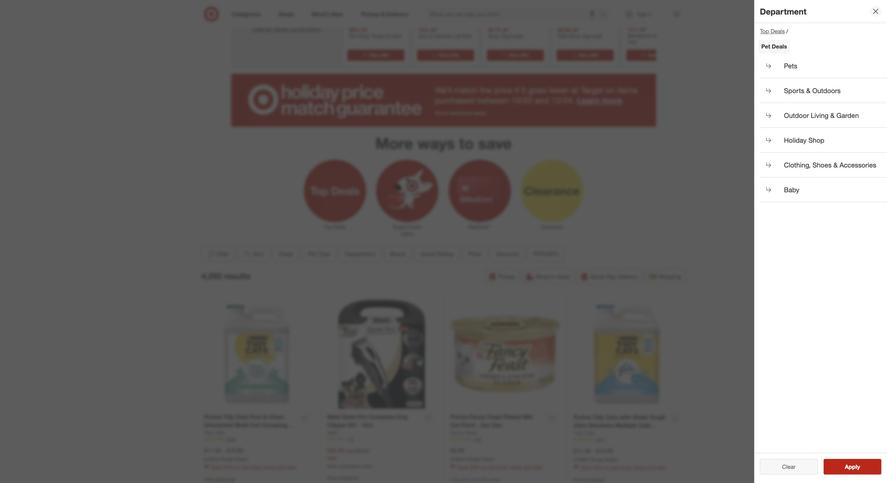 Task type: describe. For each thing, give the bounding box(es) containing it.
& inside the "purina tidy cats free & clean unscented multi-cat clumping litter"
[[263, 414, 267, 421]]

kit
[[349, 422, 356, 429]]

redcard™ link
[[444, 158, 516, 231]]

baton for $11.49 - $19.69
[[579, 457, 590, 462]]

living
[[811, 111, 829, 119]]

day
[[607, 273, 617, 280]]

4,292
[[201, 271, 222, 281]]

we'll
[[435, 85, 452, 95]]

baby button
[[760, 177, 888, 202]]

holiday shop
[[785, 136, 825, 144]]

apply
[[845, 464, 861, 471]]

target holiday price match guarantee image
[[231, 74, 656, 127]]

0 horizontal spatial top deals link
[[299, 158, 371, 231]]

siegen for $11.49 - $19.89
[[235, 457, 248, 462]]

odor
[[574, 422, 588, 429]]

treats for purina tidy cats free & clean unscented multi-cat clumping litter
[[263, 465, 276, 471]]

offer for chew
[[660, 53, 669, 58]]

purina tidy cats free & clean unscented multi-cat clumping litter
[[204, 414, 287, 437]]

15% for arm
[[419, 27, 429, 33]]

purina tidy cats with glade tough odor solutions multiple cats clumping litter link
[[574, 414, 667, 437]]

purina for unscented
[[204, 414, 222, 421]]

pets inside target circle offers for pets
[[303, 6, 329, 21]]

$35
[[481, 477, 488, 483]]

$0.89 at baton rouge siegen
[[451, 447, 495, 462]]

arm
[[419, 33, 428, 39]]

20% inside 20% off pet food, treats & litter
[[349, 27, 359, 33]]

clumping inside the "purina tidy cats free & clean unscented multi-cat clumping litter"
[[262, 422, 287, 429]]

tidy cats for clumping
[[574, 430, 595, 436]]

free shipping * for purina tidy cats with glade tough odor solutions multiple cats clumping litter
[[574, 477, 606, 483]]

sports & outdoors button
[[760, 78, 888, 103]]

save down the treats
[[369, 53, 379, 58]]

feast inside purina fancy feast flaked wet cat food - 3oz can
[[487, 414, 502, 421]]

pet inside 20% off pet food, treats & litter
[[349, 33, 356, 39]]

$50.99
[[354, 448, 369, 454]]

learn more
[[577, 95, 623, 105]]

save
[[478, 134, 512, 153]]

we'll match the price if it goes lower at target on items purchased between 10/22 and 12/24.
[[435, 85, 638, 105]]

litter inside the "purina tidy cats free & clean unscented multi-cat clumping litter"
[[204, 430, 218, 437]]

it
[[522, 85, 526, 95]]

clothing,
[[785, 161, 811, 169]]

ships
[[461, 477, 471, 483]]

quiet
[[342, 414, 357, 421]]

offer for treats
[[520, 53, 529, 58]]

holiday
[[785, 136, 807, 144]]

baton for $11.49 - $19.89
[[209, 457, 220, 462]]

& right sports
[[807, 86, 811, 94]]

some
[[435, 110, 448, 116]]

clumping inside purina tidy cats with glade tough odor solutions multiple cats clumping litter
[[574, 430, 600, 437]]

target inside we'll match the price if it goes lower at target on items purchased between 10/22 and 12/24.
[[581, 85, 604, 95]]

free down $11.49 - $19.89 at baton rouge siegen at the bottom left of page
[[204, 477, 214, 483]]

off for milk-
[[572, 27, 578, 33]]

free shipping * for purina tidy cats free & clean unscented multi-cat clumping litter
[[204, 477, 236, 483]]

shop inside 'button'
[[536, 273, 550, 280]]

shipping button
[[646, 269, 686, 285]]

purina tidy cats with glade tough odor solutions multiple cats clumping litter
[[574, 414, 666, 437]]

12/24.
[[552, 95, 575, 105]]

shipping for purina tidy cats free & clean unscented multi-cat clumping litter
[[215, 477, 234, 483]]

20% for purina tidy cats with glade tough odor solutions multiple cats clumping litter
[[593, 465, 604, 471]]

$0.89
[[451, 447, 465, 454]]

15% off arm & hammer cat litter
[[419, 27, 472, 39]]

glade
[[633, 414, 648, 421]]

litter inside 20% off pet food, treats & litter
[[391, 33, 402, 39]]

shoes
[[813, 161, 832, 169]]

tidy cats link for litter
[[204, 429, 225, 436]]

1 horizontal spatial *
[[358, 475, 359, 481]]

purina tidy cats free & clean unscented multi-cat clumping litter link
[[204, 413, 297, 437]]

food, for baton
[[497, 465, 509, 471]]

& inside button
[[831, 111, 835, 119]]

$2.75 off busy dog treats
[[488, 27, 523, 39]]

baby
[[785, 186, 800, 194]]

1 vertical spatial circle
[[290, 25, 305, 32]]

guest rating button
[[414, 246, 460, 262]]

more
[[602, 95, 623, 105]]

and for purina tidy cats free & clean unscented multi-cat clumping litter
[[277, 465, 286, 471]]

lower
[[549, 85, 569, 95]]

discount button
[[490, 246, 525, 262]]

litter for purina tidy cats free & clean unscented multi-cat clumping litter
[[287, 465, 297, 471]]

only
[[451, 477, 459, 483]]

for
[[282, 6, 299, 21]]

when
[[327, 464, 338, 469]]

cat inside the "purina tidy cats free & clean unscented multi-cat clumping litter"
[[251, 422, 260, 429]]

if
[[515, 85, 520, 95]]

treat
[[592, 33, 602, 39]]

with inside purina tidy cats with glade tough odor solutions multiple cats clumping litter
[[620, 414, 631, 421]]

$2.75
[[488, 27, 501, 33]]

tidy down the odor
[[574, 430, 583, 436]]

cats inside the "purina tidy cats free & clean unscented multi-cat clumping litter"
[[236, 414, 248, 421]]

save offer button for dog
[[557, 50, 614, 61]]

- inside purina fancy feast flaked wet cat food - 3oz can
[[477, 422, 479, 429]]

treats inside the $2.75 off busy dog treats
[[511, 33, 523, 39]]

siegen for $11.49 - $19.69
[[605, 457, 618, 462]]

dog inside $0.50 off milk-bone dog treat
[[582, 33, 591, 39]]

litter inside purina tidy cats with glade tough odor solutions multiple cats clumping litter
[[601, 430, 616, 437]]

shop in store button
[[523, 269, 575, 285]]

multiple
[[616, 422, 637, 429]]

off for pet
[[361, 27, 367, 33]]

offers inside target circle offers for pets
[[244, 6, 279, 21]]

purina fancy feast flaked wet cat food - 3oz can link
[[451, 413, 543, 429]]

same day delivery button
[[577, 269, 643, 285]]

circle™
[[407, 224, 423, 230]]

cats down the unscented
[[215, 430, 225, 436]]

match
[[455, 85, 478, 95]]

purina fancy feast flaked wet cat food - 3oz can
[[451, 414, 533, 429]]

deals inside button
[[279, 251, 293, 258]]

department inside button
[[345, 251, 375, 258]]

clean
[[269, 414, 284, 421]]

results
[[224, 271, 250, 281]]

off for arm
[[430, 27, 437, 33]]

save down the $2.75 off busy dog treats
[[509, 53, 519, 58]]

$11.49 for $11.49 - $19.89
[[204, 447, 221, 454]]

pet for $19.69
[[612, 465, 619, 471]]

1 vertical spatial fancy
[[451, 430, 464, 436]]

save offer for hammer
[[439, 53, 459, 58]]

fancy inside purina fancy feast flaked wet cat food - 3oz can
[[470, 414, 486, 421]]

exclusions
[[450, 110, 473, 116]]

deals for pet deals
[[772, 43, 788, 50]]

type
[[318, 251, 330, 258]]

redcard™
[[469, 224, 491, 230]]

save 20% on pet food, treats and litter for $19.89
[[211, 465, 297, 471]]

clear
[[783, 464, 796, 471]]

target inside target circle™ offers
[[392, 224, 406, 230]]

pro
[[358, 414, 368, 421]]

& inside 20% off pet food, treats & litter
[[386, 33, 389, 39]]

the
[[480, 85, 492, 95]]

hammer
[[434, 33, 453, 39]]

20% for purina fancy feast flaked wet cat food - 3oz can
[[470, 465, 480, 471]]

* for purina tidy cats with glade tough odor solutions multiple cats clumping litter
[[604, 477, 606, 483]]

circle inside target circle offers for pets
[[289, 0, 325, 6]]

shop in store
[[536, 273, 570, 280]]

rouge for $11.49 - $19.89
[[221, 457, 234, 462]]

same day delivery
[[591, 273, 639, 280]]

target right all
[[273, 25, 289, 32]]

pickup
[[499, 273, 516, 280]]

$11.49 - $19.89 at baton rouge siegen
[[204, 447, 248, 462]]

wahl quiet pro complete dog clipper kit - 12ct link
[[327, 413, 420, 429]]

pickup button
[[485, 269, 520, 285]]

offer for hammer
[[450, 53, 459, 58]]

outdoors
[[813, 86, 841, 94]]

3072
[[596, 437, 606, 442]]

tidy down the unscented
[[204, 430, 214, 436]]

delivery
[[618, 273, 639, 280]]

brand
[[390, 251, 406, 258]]

1 vertical spatial offers
[[306, 25, 321, 32]]

free inside the "purina tidy cats free & clean unscented multi-cat clumping litter"
[[250, 414, 262, 421]]

pet type
[[308, 251, 330, 258]]

pet for $19.89
[[242, 465, 249, 471]]

all
[[266, 25, 271, 32]]

search button
[[597, 6, 614, 23]]

purina for odor
[[574, 414, 591, 421]]

price
[[494, 85, 513, 95]]

orders
[[489, 477, 501, 483]]

free down $11.49 - $19.69 at baton rouge siegen
[[574, 477, 584, 483]]

on for purina tidy cats with glade tough odor solutions multiple cats clumping litter
[[605, 465, 611, 471]]

pet for baton
[[489, 465, 496, 471]]

tough
[[650, 414, 666, 421]]

& right shoes
[[834, 161, 838, 169]]

unscented
[[204, 422, 233, 429]]

reg
[[346, 448, 353, 454]]

chew
[[662, 33, 674, 39]]

outdoor
[[785, 111, 810, 119]]

- inside wahl quiet pro complete dog clipper kit - 12ct
[[358, 422, 360, 429]]

tidy inside purina tidy cats with glade tough odor solutions multiple cats clumping litter
[[593, 414, 604, 421]]

cats up solutions
[[606, 414, 618, 421]]



Task type: locate. For each thing, give the bounding box(es) containing it.
& right the treats
[[386, 33, 389, 39]]

dog for chew
[[652, 33, 661, 39]]

free down when
[[327, 475, 337, 481]]

purina up the unscented
[[204, 414, 222, 421]]

0 vertical spatial fancy
[[470, 414, 486, 421]]

free up multi-
[[250, 414, 262, 421]]

0 horizontal spatial rouge
[[221, 457, 234, 462]]

0 vertical spatial top
[[760, 28, 770, 35]]

0 horizontal spatial pet
[[308, 251, 317, 258]]

flaked
[[504, 414, 521, 421]]

feast up can
[[487, 414, 502, 421]]

bone
[[569, 33, 581, 39]]

0 horizontal spatial siegen
[[235, 457, 248, 462]]

1 horizontal spatial shipping
[[339, 475, 358, 481]]

cats down glade
[[639, 422, 651, 429]]

top for top deals
[[324, 224, 332, 230]]

rouge for $11.49 - $19.69
[[591, 457, 604, 462]]

1 horizontal spatial fancy
[[470, 414, 486, 421]]

clear button
[[760, 459, 818, 475]]

$11.49 inside $11.49 - $19.69 at baton rouge siegen
[[574, 447, 591, 455]]

in
[[551, 273, 556, 280]]

20% up food,
[[349, 27, 359, 33]]

4 save offer from the left
[[579, 53, 599, 58]]

1 save offer button from the left
[[347, 50, 405, 61]]

1 horizontal spatial dog
[[582, 33, 591, 39]]

1 save offer from the left
[[369, 53, 390, 58]]

dog left treat
[[582, 33, 591, 39]]

5 save offer from the left
[[649, 53, 669, 58]]

same
[[591, 273, 605, 280]]

1 horizontal spatial cat
[[451, 422, 460, 429]]

offer down treat
[[590, 53, 599, 58]]

-
[[358, 422, 360, 429], [477, 422, 479, 429], [223, 447, 225, 454], [593, 447, 595, 455]]

siegen up $35
[[482, 457, 495, 462]]

$0.50
[[558, 27, 570, 33]]

pets
[[303, 6, 329, 21], [785, 62, 798, 70]]

- inside $11.49 - $19.69 at baton rouge siegen
[[593, 447, 595, 455]]

off for busy
[[502, 27, 508, 33]]

1 horizontal spatial with
[[620, 414, 631, 421]]

shop right holiday
[[809, 136, 825, 144]]

deals button
[[273, 246, 299, 262]]

rouge down $19.89
[[221, 457, 234, 462]]

garden
[[837, 111, 860, 119]]

dog
[[397, 414, 408, 421]]

& inside 15% off arm & hammer cat litter
[[429, 33, 432, 39]]

3072 link
[[574, 437, 684, 443]]

wahl up 'clipper'
[[327, 414, 340, 421]]

2 horizontal spatial siegen
[[605, 457, 618, 462]]

15%
[[628, 26, 638, 32], [419, 27, 429, 33]]

1 vertical spatial pets
[[785, 62, 798, 70]]

off for benebone
[[640, 26, 646, 32]]

2 horizontal spatial purina
[[574, 414, 591, 421]]

purina for food
[[451, 414, 468, 421]]

offer down the chew on the right of page
[[660, 53, 669, 58]]

1 horizontal spatial purchased
[[435, 95, 475, 105]]

0 horizontal spatial purina
[[204, 414, 222, 421]]

0 horizontal spatial baton
[[209, 457, 220, 462]]

cats
[[236, 414, 248, 421], [606, 414, 618, 421], [639, 422, 651, 429], [215, 430, 225, 436], [585, 430, 595, 436]]

purina inside the "purina tidy cats free & clean unscented multi-cat clumping litter"
[[204, 414, 222, 421]]

save down $11.49 - $19.69 at baton rouge siegen
[[581, 465, 592, 471]]

filter
[[217, 251, 229, 258]]

dog inside 15% off benebone dog chew toys
[[652, 33, 661, 39]]

off inside 20% off pet food, treats & litter
[[361, 27, 367, 33]]

&
[[386, 33, 389, 39], [429, 33, 432, 39], [807, 86, 811, 94], [831, 111, 835, 119], [834, 161, 838, 169], [263, 414, 267, 421]]

solutions
[[589, 422, 614, 429]]

goes
[[529, 85, 547, 95]]

off right $2.75
[[502, 27, 508, 33]]

5 offer from the left
[[660, 53, 669, 58]]

tidy cats for litter
[[204, 430, 225, 436]]

$19.89
[[226, 447, 243, 454]]

1 horizontal spatial purina
[[451, 414, 468, 421]]

wahl for wahl quiet pro complete dog clipper kit - 12ct
[[327, 414, 340, 421]]

0 horizontal spatial cat
[[251, 422, 260, 429]]

purina tidy cats free & clean unscented multi-cat clumping litter image
[[204, 300, 313, 409], [204, 300, 313, 409]]

department button
[[339, 246, 381, 262]]

online
[[361, 464, 372, 469]]

save up ships
[[458, 465, 469, 471]]

free shipping * down when
[[327, 475, 359, 481]]

2 horizontal spatial save 20% on pet food, treats and litter
[[581, 465, 667, 471]]

20% down $11.49 - $19.89 at baton rouge siegen at the bottom left of page
[[223, 465, 234, 471]]

pet down $19.69
[[612, 465, 619, 471]]

siegen down $19.69
[[605, 457, 618, 462]]

only ships with $35 orders
[[451, 477, 501, 483]]

1 horizontal spatial tidy cats link
[[574, 430, 595, 437]]

food, up "orders"
[[497, 465, 509, 471]]

shipping down $39.99 reg $50.99 sale when purchased online
[[339, 475, 358, 481]]

tidy inside the "purina tidy cats free & clean unscented multi-cat clumping litter"
[[223, 414, 234, 421]]

0 horizontal spatial free shipping *
[[204, 477, 236, 483]]

litter for purina fancy feast flaked wet cat food - 3oz can
[[534, 465, 543, 471]]

free shipping * down $11.49 - $19.69 at baton rouge siegen
[[574, 477, 606, 483]]

offer for treats
[[380, 53, 390, 58]]

save offer down treat
[[579, 53, 599, 58]]

2 horizontal spatial dog
[[652, 33, 661, 39]]

some exclusions apply.
[[435, 110, 487, 116]]

baton down the unscented
[[209, 457, 220, 462]]

1 vertical spatial pet
[[762, 43, 771, 50]]

ways
[[418, 134, 455, 153]]

baton inside $0.89 at baton rouge siegen
[[456, 457, 467, 462]]

and for purina tidy cats with glade tough odor solutions multiple cats clumping litter
[[647, 465, 656, 471]]

1 horizontal spatial $11.49
[[574, 447, 591, 455]]

at inside $11.49 - $19.89 at baton rouge siegen
[[204, 457, 208, 462]]

siegen inside $11.49 - $19.69 at baton rouge siegen
[[605, 457, 618, 462]]

$11.49 left $19.89
[[204, 447, 221, 454]]

save offer button for hammer
[[417, 50, 474, 61]]

food,
[[251, 465, 262, 471], [497, 465, 509, 471], [621, 465, 632, 471]]

1 horizontal spatial siegen
[[482, 457, 495, 462]]

litter down solutions
[[601, 430, 616, 437]]

treats for purina tidy cats with glade tough odor solutions multiple cats clumping litter
[[633, 465, 646, 471]]

1 horizontal spatial food,
[[497, 465, 509, 471]]

43
[[349, 437, 354, 442]]

0 horizontal spatial tidy cats
[[204, 430, 225, 436]]

deals for top deals
[[334, 224, 346, 230]]

with up "multiple"
[[620, 414, 631, 421]]

15% off benebone dog chew toys
[[628, 26, 674, 45]]

1 horizontal spatial feast
[[487, 414, 502, 421]]

off inside 15% off benebone dog chew toys
[[640, 26, 646, 32]]

top deals link
[[760, 28, 785, 35], [299, 158, 371, 231]]

2 offer from the left
[[450, 53, 459, 58]]

learn
[[577, 95, 600, 105]]

at inside we'll match the price if it goes lower at target on items purchased between 10/22 and 12/24.
[[572, 85, 579, 95]]

1 horizontal spatial clumping
[[574, 430, 600, 437]]

What can we help you find? suggestions appear below search field
[[426, 6, 602, 22]]

1 horizontal spatial top
[[760, 28, 770, 35]]

tidy cats down the odor
[[574, 430, 595, 436]]

target up offers
[[392, 224, 406, 230]]

1 horizontal spatial pets
[[785, 62, 798, 70]]

baton inside $11.49 - $19.89 at baton rouge siegen
[[209, 457, 220, 462]]

save offer button down hammer in the top of the page
[[417, 50, 474, 61]]

0 vertical spatial top deals link
[[760, 28, 785, 35]]

on for purina tidy cats free & clean unscented multi-cat clumping litter
[[235, 465, 241, 471]]

offer down the treats
[[380, 53, 390, 58]]

cat up 2059 link
[[251, 422, 260, 429]]

15% inside 15% off benebone dog chew toys
[[628, 26, 638, 32]]

off inside $0.50 off milk-bone dog treat
[[572, 27, 578, 33]]

1 horizontal spatial top deals link
[[760, 28, 785, 35]]

0 horizontal spatial $11.49
[[204, 447, 221, 454]]

0 horizontal spatial tidy cats link
[[204, 429, 225, 436]]

1 horizontal spatial tidy cats
[[574, 430, 595, 436]]

offer down the $2.75 off busy dog treats
[[520, 53, 529, 58]]

and for purina fancy feast flaked wet cat food - 3oz can
[[524, 465, 532, 471]]

- left $19.69
[[593, 447, 595, 455]]

price button
[[462, 246, 487, 262]]

free shipping *
[[327, 475, 359, 481], [204, 477, 236, 483], [574, 477, 606, 483]]

1 vertical spatial wahl
[[327, 430, 338, 436]]

0 horizontal spatial *
[[234, 477, 236, 483]]

1 cat from the left
[[251, 422, 260, 429]]

top deals link inside department dialog
[[760, 28, 785, 35]]

3 save offer from the left
[[509, 53, 529, 58]]

and
[[535, 95, 549, 105], [277, 465, 286, 471], [524, 465, 532, 471], [647, 465, 656, 471]]

purina inside purina tidy cats with glade tough odor solutions multiple cats clumping litter
[[574, 414, 591, 421]]

1 horizontal spatial pet
[[349, 33, 356, 39]]

tidy
[[223, 414, 234, 421], [593, 414, 604, 421], [204, 430, 214, 436], [574, 430, 583, 436]]

baton inside $11.49 - $19.69 at baton rouge siegen
[[579, 457, 590, 462]]

0 horizontal spatial food,
[[251, 465, 262, 471]]

0 vertical spatial department
[[760, 6, 807, 16]]

siegen down $19.89
[[235, 457, 248, 462]]

2 cat from the left
[[451, 422, 460, 429]]

2 horizontal spatial baton
[[579, 457, 590, 462]]

items
[[618, 85, 638, 95]]

* down $39.99 reg $50.99 sale when purchased online
[[358, 475, 359, 481]]

purina inside purina fancy feast flaked wet cat food - 3oz can
[[451, 414, 468, 421]]

save 20% on pet food, treats and litter down $19.69
[[581, 465, 667, 471]]

feast
[[487, 414, 502, 421], [465, 430, 477, 436]]

1 vertical spatial top
[[324, 224, 332, 230]]

clothing, shoes & accessories
[[785, 161, 877, 169]]

accessories
[[840, 161, 877, 169]]

save offer down the treats
[[369, 53, 390, 58]]

pet for pet type
[[308, 251, 317, 258]]

0 horizontal spatial litter
[[204, 430, 218, 437]]

save offer for treats
[[509, 53, 529, 58]]

1 horizontal spatial save 20% on pet food, treats and litter
[[458, 465, 543, 471]]

1 horizontal spatial offers
[[306, 25, 321, 32]]

0 horizontal spatial with
[[472, 477, 480, 483]]

save offer down 15% off benebone dog chew toys
[[649, 53, 669, 58]]

off up benebone
[[640, 26, 646, 32]]

on for purina fancy feast flaked wet cat food - 3oz can
[[482, 465, 487, 471]]

$11.49
[[204, 447, 221, 454], [574, 447, 591, 455]]

0 horizontal spatial pet
[[242, 465, 249, 471]]

fancy up '3oz'
[[470, 414, 486, 421]]

15% for benebone
[[628, 26, 638, 32]]

2 horizontal spatial pet
[[762, 43, 771, 50]]

target circle offers for pets
[[244, 0, 329, 21]]

pet down top deals /
[[762, 43, 771, 50]]

save 20% on pet food, treats and litter
[[211, 465, 297, 471], [458, 465, 543, 471], [581, 465, 667, 471]]

offer down cat
[[450, 53, 459, 58]]

food, for $19.69
[[621, 465, 632, 471]]

save offer for treats
[[369, 53, 390, 58]]

1 offer from the left
[[380, 53, 390, 58]]

tidy up solutions
[[593, 414, 604, 421]]

clearance link
[[516, 158, 589, 231]]

top up type
[[324, 224, 332, 230]]

wahl for wahl
[[327, 430, 338, 436]]

tidy cats link down the odor
[[574, 430, 595, 437]]

off inside the $2.75 off busy dog treats
[[502, 27, 508, 33]]

siegen inside $11.49 - $19.89 at baton rouge siegen
[[235, 457, 248, 462]]

and inside we'll match the price if it goes lower at target on items purchased between 10/22 and 12/24.
[[535, 95, 549, 105]]

0 vertical spatial with
[[620, 414, 631, 421]]

0 horizontal spatial shipping
[[215, 477, 234, 483]]

save offer for dog
[[579, 53, 599, 58]]

wahl inside wahl quiet pro complete dog clipper kit - 12ct
[[327, 414, 340, 421]]

cat inside purina fancy feast flaked wet cat food - 3oz can
[[451, 422, 460, 429]]

1 wahl from the top
[[327, 414, 340, 421]]

2 horizontal spatial *
[[604, 477, 606, 483]]

litter for purina tidy cats with glade tough odor solutions multiple cats clumping litter
[[657, 465, 667, 471]]

top for top deals /
[[760, 28, 770, 35]]

pet up "orders"
[[489, 465, 496, 471]]

2 horizontal spatial free shipping *
[[574, 477, 606, 483]]

wet
[[523, 414, 533, 421]]

4 save offer button from the left
[[557, 50, 614, 61]]

pet inside button
[[308, 251, 317, 258]]

food, down 3072 link
[[621, 465, 632, 471]]

department
[[760, 6, 807, 16], [345, 251, 375, 258]]

& right living
[[831, 111, 835, 119]]

clumping down clean
[[262, 422, 287, 429]]

sports & outdoors
[[785, 86, 841, 94]]

rouge inside $11.49 - $19.89 at baton rouge siegen
[[221, 457, 234, 462]]

* down $11.49 - $19.69 at baton rouge siegen
[[604, 477, 606, 483]]

off up food,
[[361, 27, 367, 33]]

2 vertical spatial pet
[[308, 251, 317, 258]]

apply.
[[475, 110, 487, 116]]

fancy feast
[[451, 430, 477, 436]]

20% for purina tidy cats free & clean unscented multi-cat clumping litter
[[223, 465, 234, 471]]

- left $19.89
[[223, 447, 225, 454]]

2 horizontal spatial pet
[[612, 465, 619, 471]]

complete
[[369, 414, 395, 421]]

1 vertical spatial department
[[345, 251, 375, 258]]

2 save offer button from the left
[[417, 50, 474, 61]]

1 vertical spatial feast
[[465, 430, 477, 436]]

purchased inside $39.99 reg $50.99 sale when purchased online
[[340, 464, 360, 469]]

at inside $11.49 - $19.69 at baton rouge siegen
[[574, 457, 578, 462]]

tidy cats link down the unscented
[[204, 429, 225, 436]]

0 horizontal spatial top
[[324, 224, 332, 230]]

& left clean
[[263, 414, 267, 421]]

shipping for purina tidy cats with glade tough odor solutions multiple cats clumping litter
[[585, 477, 604, 483]]

0 horizontal spatial feast
[[465, 430, 477, 436]]

1 horizontal spatial litter
[[391, 33, 402, 39]]

1 horizontal spatial department
[[760, 6, 807, 16]]

0 horizontal spatial purchased
[[340, 464, 360, 469]]

15% inside 15% off arm & hammer cat litter
[[419, 27, 429, 33]]

cats down the odor
[[585, 430, 595, 436]]

4 offer from the left
[[590, 53, 599, 58]]

at inside $0.89 at baton rouge siegen
[[451, 457, 454, 462]]

/
[[787, 28, 789, 35]]

litter down the unscented
[[204, 430, 218, 437]]

0 vertical spatial wahl
[[327, 414, 340, 421]]

cats up multi-
[[236, 414, 248, 421]]

0 vertical spatial offers
[[244, 6, 279, 21]]

0 vertical spatial feast
[[487, 414, 502, 421]]

save 20% on pet food, treats and litter for $19.69
[[581, 465, 667, 471]]

department dialog
[[755, 0, 888, 483]]

save offer button for chew
[[627, 50, 684, 61]]

pets button
[[760, 53, 888, 78]]

target inside target circle offers for pets
[[248, 0, 286, 6]]

pet
[[242, 465, 249, 471], [489, 465, 496, 471], [612, 465, 619, 471]]

20%
[[349, 27, 359, 33], [223, 465, 234, 471], [470, 465, 480, 471], [593, 465, 604, 471]]

0 horizontal spatial shop
[[536, 273, 550, 280]]

save offer for chew
[[649, 53, 669, 58]]

on left items
[[606, 85, 615, 95]]

offers
[[244, 6, 279, 21], [306, 25, 321, 32]]

milk-
[[558, 33, 569, 39]]

0 horizontal spatial 15%
[[419, 27, 429, 33]]

rouge inside $0.89 at baton rouge siegen
[[468, 457, 480, 462]]

save down bone
[[579, 53, 589, 58]]

1 vertical spatial clumping
[[574, 430, 600, 437]]

- right the kit
[[358, 422, 360, 429]]

department inside dialog
[[760, 6, 807, 16]]

20% up only ships with $35 orders
[[470, 465, 480, 471]]

1 vertical spatial purchased
[[340, 464, 360, 469]]

pets inside button
[[785, 62, 798, 70]]

* for purina tidy cats free & clean unscented multi-cat clumping litter
[[234, 477, 236, 483]]

deals up department button
[[334, 224, 346, 230]]

target up all
[[248, 0, 286, 6]]

0 vertical spatial pets
[[303, 6, 329, 21]]

on up $35
[[482, 465, 487, 471]]

0 horizontal spatial fancy
[[451, 430, 464, 436]]

offer for dog
[[590, 53, 599, 58]]

0 horizontal spatial dog
[[501, 33, 510, 39]]

1 horizontal spatial free shipping *
[[327, 475, 359, 481]]

save offer button down 15% off benebone dog chew toys
[[627, 50, 684, 61]]

treats down 1345 link on the bottom right of page
[[510, 465, 523, 471]]

clumping
[[262, 422, 287, 429], [574, 430, 600, 437]]

3oz
[[481, 422, 490, 429]]

outdoor living & garden button
[[760, 103, 888, 128]]

0 horizontal spatial save 20% on pet food, treats and litter
[[211, 465, 297, 471]]

pet deals
[[762, 43, 788, 50]]

offers up view on the top left
[[244, 6, 279, 21]]

$11.49 for $11.49 - $19.69
[[574, 447, 591, 455]]

0 vertical spatial purchased
[[435, 95, 475, 105]]

target circle™ offers
[[392, 224, 423, 237]]

1 horizontal spatial 15%
[[628, 26, 638, 32]]

top inside top deals link
[[324, 224, 332, 230]]

dog for treats
[[501, 33, 510, 39]]

free shipping * down $11.49 - $19.89 at baton rouge siegen at the bottom left of page
[[204, 477, 236, 483]]

litter inside 15% off arm & hammer cat litter
[[463, 33, 472, 39]]

0 horizontal spatial department
[[345, 251, 375, 258]]

food, down 2059 link
[[251, 465, 262, 471]]

food, for $19.89
[[251, 465, 262, 471]]

clumping down the odor
[[574, 430, 600, 437]]

dog inside the $2.75 off busy dog treats
[[501, 33, 510, 39]]

on inside we'll match the price if it goes lower at target on items purchased between 10/22 and 12/24.
[[606, 85, 615, 95]]

shipping
[[339, 475, 358, 481], [215, 477, 234, 483], [585, 477, 604, 483]]

baton down the odor
[[579, 457, 590, 462]]

clipper
[[327, 422, 347, 429]]

view
[[252, 25, 264, 32]]

shipping down $11.49 - $19.89 at baton rouge siegen at the bottom left of page
[[215, 477, 234, 483]]

2 horizontal spatial shipping
[[585, 477, 604, 483]]

5 save offer button from the left
[[627, 50, 684, 61]]

discount
[[496, 251, 519, 258]]

purina fancy feast flaked wet cat food - 3oz can image
[[451, 300, 560, 409], [451, 300, 560, 409]]

offers down target circle offers for pets
[[306, 25, 321, 32]]

$11.49 inside $11.49 - $19.89 at baton rouge siegen
[[204, 447, 221, 454]]

0 vertical spatial clumping
[[262, 422, 287, 429]]

1 horizontal spatial rouge
[[468, 457, 480, 462]]

siegen inside $0.89 at baton rouge siegen
[[482, 457, 495, 462]]

3 offer from the left
[[520, 53, 529, 58]]

top up pet deals
[[760, 28, 770, 35]]

1 horizontal spatial baton
[[456, 457, 467, 462]]

wahl down 'clipper'
[[327, 430, 338, 436]]

- inside $11.49 - $19.89 at baton rouge siegen
[[223, 447, 225, 454]]

save offer button for treats
[[487, 50, 544, 61]]

0 horizontal spatial offers
[[244, 6, 279, 21]]

pet down $19.89
[[242, 465, 249, 471]]

0 horizontal spatial pets
[[303, 6, 329, 21]]

top inside department dialog
[[760, 28, 770, 35]]

save down hammer in the top of the page
[[439, 53, 449, 58]]

2 horizontal spatial food,
[[621, 465, 632, 471]]

$0.50 off milk-bone dog treat
[[558, 27, 602, 39]]

$39.99 reg $50.99 sale when purchased online
[[327, 447, 372, 469]]

brand button
[[384, 246, 412, 262]]

treats for purina fancy feast flaked wet cat food - 3oz can
[[510, 465, 523, 471]]

& right arm
[[429, 33, 432, 39]]

multi-
[[235, 422, 251, 429]]

save offer button for treats
[[347, 50, 405, 61]]

pet for pet deals
[[762, 43, 771, 50]]

cat
[[454, 33, 461, 39]]

1 horizontal spatial shop
[[809, 136, 825, 144]]

purina tidy cats with glade tough odor solutions multiple cats clumping litter image
[[574, 300, 684, 409], [574, 300, 684, 409]]

save down $11.49 - $19.89 at baton rouge siegen at the bottom left of page
[[211, 465, 222, 471]]

purchased inside we'll match the price if it goes lower at target on items purchased between 10/22 and 12/24.
[[435, 95, 475, 105]]

0 vertical spatial pet
[[349, 33, 356, 39]]

0 vertical spatial shop
[[809, 136, 825, 144]]

1 vertical spatial with
[[472, 477, 480, 483]]

tidy cats down the unscented
[[204, 430, 225, 436]]

15% up arm
[[419, 27, 429, 33]]

purchased up some exclusions apply.
[[435, 95, 475, 105]]

target
[[248, 0, 286, 6], [273, 25, 289, 32], [581, 85, 604, 95], [392, 224, 406, 230]]

1 horizontal spatial pet
[[489, 465, 496, 471]]

3 save offer button from the left
[[487, 50, 544, 61]]

fancy feast link
[[451, 429, 477, 436]]

2 wahl from the top
[[327, 430, 338, 436]]

top deals /
[[760, 28, 789, 35]]

1 vertical spatial top deals link
[[299, 158, 371, 231]]

purina up the odor
[[574, 414, 591, 421]]

1 vertical spatial shop
[[536, 273, 550, 280]]

1345
[[473, 437, 482, 442]]

off inside 15% off arm & hammer cat litter
[[430, 27, 437, 33]]

fpo/apo
[[534, 251, 558, 258]]

pet inside department dialog
[[762, 43, 771, 50]]

1345 link
[[451, 436, 560, 443]]

feast down "food"
[[465, 430, 477, 436]]

0 vertical spatial circle
[[289, 0, 325, 6]]

save offer button down bone
[[557, 50, 614, 61]]

2 horizontal spatial litter
[[601, 430, 616, 437]]

shipping down $11.49 - $19.69 at baton rouge siegen
[[585, 477, 604, 483]]

0 horizontal spatial clumping
[[262, 422, 287, 429]]

deals for top deals /
[[771, 28, 785, 35]]

2 horizontal spatial rouge
[[591, 457, 604, 462]]

wahl quiet pro complete dog clipper kit - 12ct image
[[327, 300, 437, 409], [327, 300, 437, 409]]

tidy cats link for clumping
[[574, 430, 595, 437]]

save 20% on pet food, treats and litter for baton
[[458, 465, 543, 471]]

$19.69
[[596, 447, 613, 455]]

shop inside button
[[809, 136, 825, 144]]

tidy up the unscented
[[223, 414, 234, 421]]

2 save offer from the left
[[439, 53, 459, 58]]

save down 15% off benebone dog chew toys
[[649, 53, 658, 58]]

rouge inside $11.49 - $19.69 at baton rouge siegen
[[591, 457, 604, 462]]

circle up view all target circle offers
[[289, 0, 325, 6]]

cat up fancy feast
[[451, 422, 460, 429]]

baton down $0.89
[[456, 457, 467, 462]]



Task type: vqa. For each thing, say whether or not it's contained in the screenshot.


